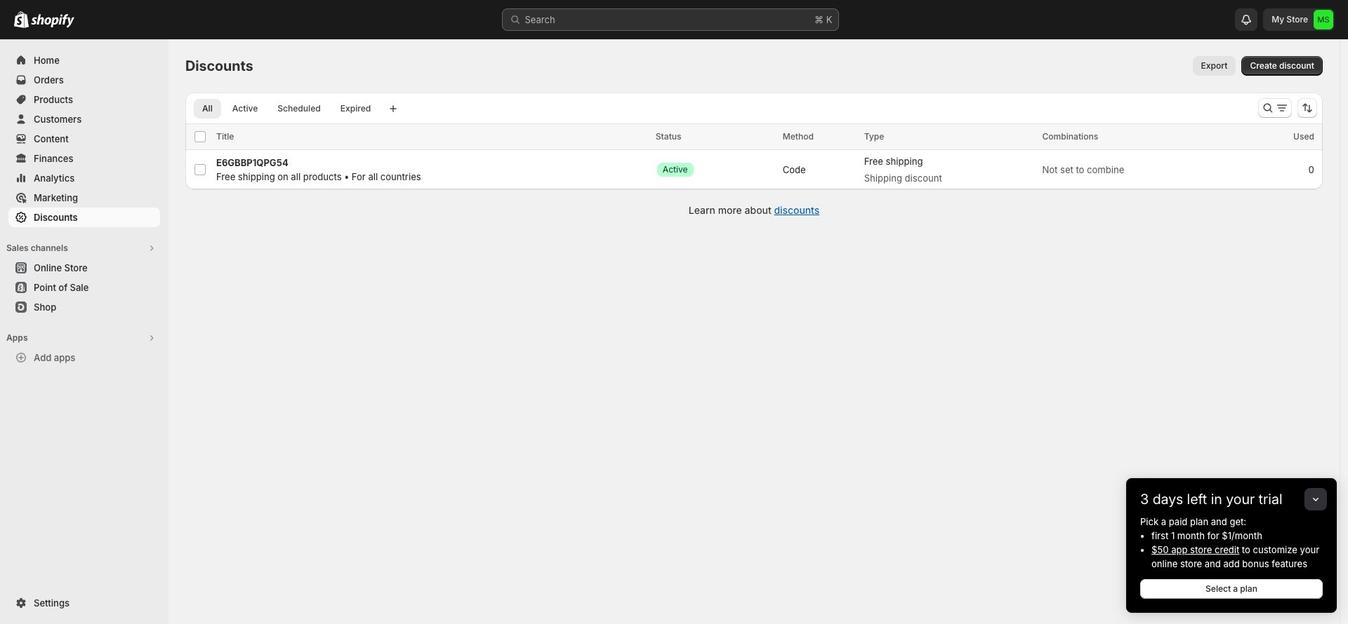 Task type: vqa. For each thing, say whether or not it's contained in the screenshot.
Search collections text box
no



Task type: describe. For each thing, give the bounding box(es) containing it.
shopify image
[[31, 14, 74, 28]]



Task type: locate. For each thing, give the bounding box(es) containing it.
my store image
[[1314, 10, 1333, 29]]

tab list
[[191, 98, 382, 119]]

shopify image
[[14, 11, 29, 28]]



